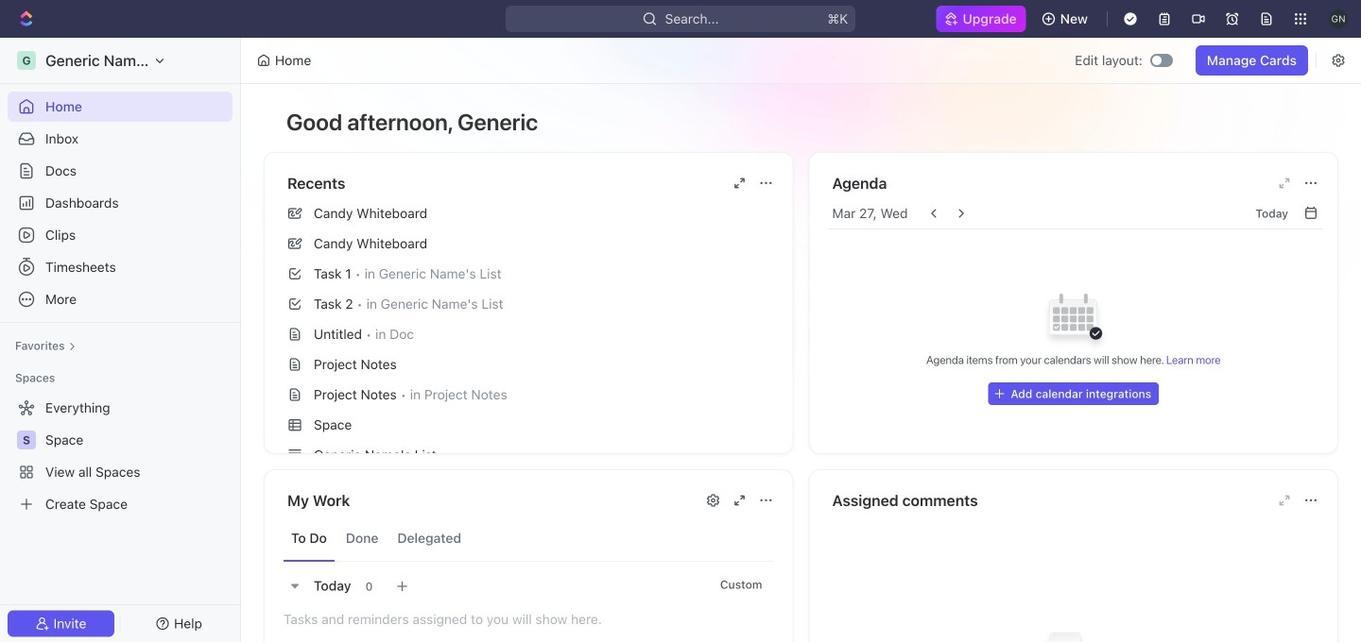 Task type: locate. For each thing, give the bounding box(es) containing it.
sidebar navigation
[[0, 38, 245, 643]]

tab list
[[284, 516, 774, 563]]

tree
[[8, 393, 233, 520]]

space, , element
[[17, 431, 36, 450]]

tree inside sidebar navigation
[[8, 393, 233, 520]]



Task type: describe. For each thing, give the bounding box(es) containing it.
generic name's workspace, , element
[[17, 51, 36, 70]]



Task type: vqa. For each thing, say whether or not it's contained in the screenshot.
tab list
yes



